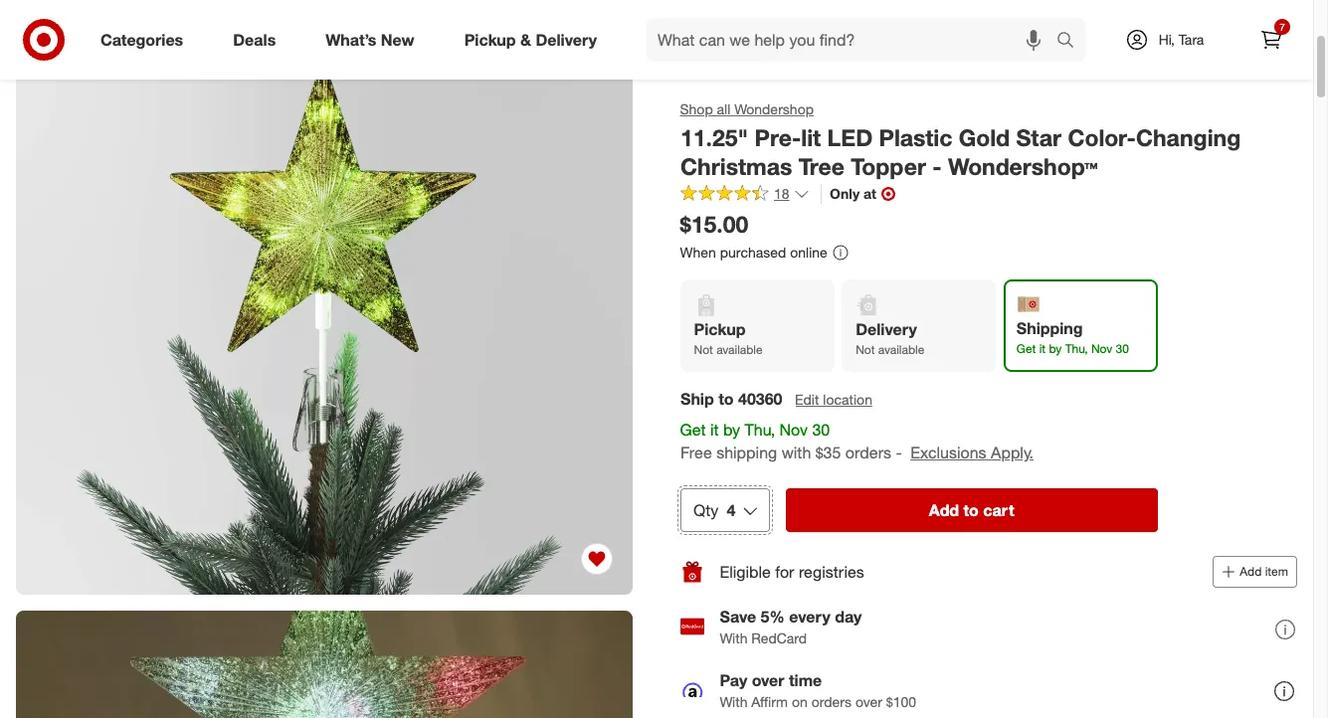 Task type: describe. For each thing, give the bounding box(es) containing it.
deals link
[[216, 18, 301, 62]]

pre-
[[755, 123, 801, 151]]

apply.
[[991, 443, 1034, 463]]

available for delivery
[[879, 343, 925, 357]]

pickup & delivery link
[[448, 18, 622, 62]]

5%
[[762, 607, 786, 627]]

by inside get it by thu, nov 30 free shipping with $35 orders - exclusions apply.
[[724, 420, 741, 440]]

shipping get it by thu, nov 30
[[1018, 319, 1130, 356]]

nov inside get it by thu, nov 30 free shipping with $35 orders - exclusions apply.
[[780, 420, 809, 440]]

wondershop
[[735, 101, 815, 117]]

30 inside get it by thu, nov 30 free shipping with $35 orders - exclusions apply.
[[813, 420, 831, 440]]

only at
[[831, 186, 877, 203]]

categories link
[[84, 18, 208, 62]]

orders inside get it by thu, nov 30 free shipping with $35 orders - exclusions apply.
[[846, 443, 892, 463]]

$100
[[887, 693, 917, 710]]

shop
[[681, 101, 714, 117]]

1 vertical spatial over
[[856, 693, 883, 710]]

when
[[681, 244, 717, 261]]

plastic
[[879, 123, 953, 151]]

18 link
[[681, 185, 810, 208]]

pickup for not
[[695, 320, 746, 340]]

4
[[727, 501, 736, 521]]

add to cart
[[930, 501, 1015, 521]]

30 inside shipping get it by thu, nov 30
[[1117, 342, 1130, 356]]

add to cart button
[[787, 489, 1159, 532]]

changing
[[1137, 123, 1241, 151]]

led
[[828, 123, 873, 151]]

search
[[1048, 31, 1096, 51]]

pay over time with affirm on orders over $100
[[721, 670, 917, 710]]

&
[[521, 29, 531, 49]]

cart
[[984, 501, 1015, 521]]

online
[[791, 244, 828, 261]]

pay
[[721, 670, 748, 690]]

shop all wondershop 11.25" pre-lit led plastic gold star color-changing christmas tree topper - wondershop™
[[681, 101, 1241, 180]]

when purchased online
[[681, 244, 828, 261]]

What can we help you find? suggestions appear below search field
[[646, 18, 1062, 62]]

christmas
[[681, 152, 793, 180]]

add item
[[1240, 564, 1289, 579]]

what's new
[[326, 29, 415, 49]]

with inside the save 5% every day with redcard
[[721, 630, 748, 647]]

7 link
[[1250, 18, 1294, 62]]

free
[[681, 443, 712, 463]]

eligible
[[721, 562, 772, 582]]

orders inside pay over time with affirm on orders over $100
[[812, 693, 852, 710]]

shipping
[[717, 443, 778, 463]]

to for 40360
[[719, 389, 734, 409]]

pickup for &
[[464, 29, 516, 49]]

40360
[[739, 389, 783, 409]]

at
[[864, 186, 877, 203]]

nov inside shipping get it by thu, nov 30
[[1092, 342, 1113, 356]]

gold
[[959, 123, 1010, 151]]

ship to 40360
[[681, 389, 783, 409]]

topper
[[851, 152, 927, 180]]

tree
[[799, 152, 845, 180]]

available for pickup
[[717, 343, 764, 357]]

what's
[[326, 29, 377, 49]]

save 5% every day with redcard
[[721, 607, 863, 647]]



Task type: locate. For each thing, give the bounding box(es) containing it.
0 horizontal spatial delivery
[[536, 29, 597, 49]]

exclusions
[[911, 443, 987, 463]]

0 vertical spatial delivery
[[536, 29, 597, 49]]

1 vertical spatial thu,
[[746, 420, 776, 440]]

1 vertical spatial by
[[724, 420, 741, 440]]

orders
[[846, 443, 892, 463], [812, 693, 852, 710]]

to inside add to cart button
[[964, 501, 980, 521]]

pickup inside pickup not available
[[695, 320, 746, 340]]

star
[[1017, 123, 1062, 151]]

pickup up ship to 40360
[[695, 320, 746, 340]]

0 horizontal spatial over
[[753, 670, 785, 690]]

0 horizontal spatial thu,
[[746, 420, 776, 440]]

not
[[695, 343, 714, 357], [857, 343, 876, 357]]

11.25"
[[681, 123, 749, 151]]

by
[[1050, 342, 1063, 356], [724, 420, 741, 440]]

0 horizontal spatial pickup
[[464, 29, 516, 49]]

add item button
[[1214, 556, 1298, 588]]

available inside pickup not available
[[717, 343, 764, 357]]

available
[[717, 343, 764, 357], [879, 343, 925, 357]]

with
[[782, 443, 811, 463]]

2 with from the top
[[721, 693, 748, 710]]

7
[[1280, 21, 1286, 33]]

qty 4
[[694, 501, 736, 521]]

registries
[[800, 562, 865, 582]]

search button
[[1048, 18, 1096, 66]]

0 horizontal spatial nov
[[780, 420, 809, 440]]

0 horizontal spatial add
[[930, 501, 960, 521]]

pickup left &
[[464, 29, 516, 49]]

1 vertical spatial to
[[964, 501, 980, 521]]

- left exclusions
[[896, 443, 902, 463]]

eligible for registries
[[721, 562, 865, 582]]

not inside pickup not available
[[695, 343, 714, 357]]

save
[[721, 607, 757, 627]]

1 vertical spatial with
[[721, 693, 748, 710]]

not up the "location"
[[857, 343, 876, 357]]

1 horizontal spatial -
[[933, 152, 942, 180]]

hi, tara
[[1159, 31, 1205, 48]]

1 vertical spatial get
[[681, 420, 707, 440]]

color-
[[1068, 123, 1137, 151]]

with down pay
[[721, 693, 748, 710]]

not for delivery
[[857, 343, 876, 357]]

purchased
[[721, 244, 787, 261]]

with
[[721, 630, 748, 647], [721, 693, 748, 710]]

not inside delivery not available
[[857, 343, 876, 357]]

$15.00
[[681, 210, 749, 238]]

with down 'save'
[[721, 630, 748, 647]]

what's new link
[[309, 18, 440, 62]]

1 vertical spatial nov
[[780, 420, 809, 440]]

1 horizontal spatial add
[[1240, 564, 1262, 579]]

0 vertical spatial -
[[933, 152, 942, 180]]

1 horizontal spatial get
[[1018, 342, 1037, 356]]

thu, inside get it by thu, nov 30 free shipping with $35 orders - exclusions apply.
[[746, 420, 776, 440]]

edit
[[796, 391, 820, 408]]

add for add to cart
[[930, 501, 960, 521]]

- inside get it by thu, nov 30 free shipping with $35 orders - exclusions apply.
[[896, 443, 902, 463]]

1 horizontal spatial pickup
[[695, 320, 746, 340]]

get
[[1018, 342, 1037, 356], [681, 420, 707, 440]]

-
[[933, 152, 942, 180], [896, 443, 902, 463]]

lit
[[801, 123, 821, 151]]

to right ship on the right bottom
[[719, 389, 734, 409]]

categories
[[101, 29, 183, 49]]

0 vertical spatial by
[[1050, 342, 1063, 356]]

pickup & delivery
[[464, 29, 597, 49]]

day
[[836, 607, 863, 627]]

all
[[718, 101, 731, 117]]

over
[[753, 670, 785, 690], [856, 693, 883, 710]]

get up free
[[681, 420, 707, 440]]

for
[[776, 562, 795, 582]]

ship
[[681, 389, 714, 409]]

0 vertical spatial it
[[1040, 342, 1047, 356]]

0 vertical spatial with
[[721, 630, 748, 647]]

on
[[793, 693, 808, 710]]

0 vertical spatial nov
[[1092, 342, 1113, 356]]

shipping
[[1018, 319, 1084, 339]]

over left $100
[[856, 693, 883, 710]]

0 horizontal spatial 30
[[813, 420, 831, 440]]

1 vertical spatial 30
[[813, 420, 831, 440]]

add for add item
[[1240, 564, 1262, 579]]

1 vertical spatial orders
[[812, 693, 852, 710]]

1 horizontal spatial over
[[856, 693, 883, 710]]

0 horizontal spatial -
[[896, 443, 902, 463]]

0 horizontal spatial to
[[719, 389, 734, 409]]

exclusions apply. link
[[911, 443, 1034, 463]]

to for cart
[[964, 501, 980, 521]]

new
[[381, 29, 415, 49]]

delivery not available
[[857, 320, 925, 357]]

0 horizontal spatial get
[[681, 420, 707, 440]]

get it by thu, nov 30 free shipping with $35 orders - exclusions apply.
[[681, 420, 1034, 463]]

delivery inside delivery not available
[[857, 320, 918, 340]]

by down shipping
[[1050, 342, 1063, 356]]

thu, down shipping
[[1066, 342, 1089, 356]]

item
[[1266, 564, 1289, 579]]

edit location button
[[795, 389, 874, 411]]

get down shipping
[[1018, 342, 1037, 356]]

1 available from the left
[[717, 343, 764, 357]]

qty
[[694, 501, 719, 521]]

add
[[930, 501, 960, 521], [1240, 564, 1262, 579]]

0 vertical spatial orders
[[846, 443, 892, 463]]

affirm
[[752, 693, 789, 710]]

1 horizontal spatial delivery
[[857, 320, 918, 340]]

0 vertical spatial get
[[1018, 342, 1037, 356]]

not up ship on the right bottom
[[695, 343, 714, 357]]

1 horizontal spatial to
[[964, 501, 980, 521]]

0 horizontal spatial it
[[711, 420, 720, 440]]

0 vertical spatial thu,
[[1066, 342, 1089, 356]]

1 horizontal spatial nov
[[1092, 342, 1113, 356]]

0 horizontal spatial by
[[724, 420, 741, 440]]

$35
[[816, 443, 841, 463]]

it up free
[[711, 420, 720, 440]]

redcard
[[752, 630, 808, 647]]

time
[[790, 670, 823, 690]]

available inside delivery not available
[[879, 343, 925, 357]]

hi,
[[1159, 31, 1175, 48]]

delivery up the "location"
[[857, 320, 918, 340]]

1 horizontal spatial 30
[[1117, 342, 1130, 356]]

tara
[[1179, 31, 1205, 48]]

0 vertical spatial pickup
[[464, 29, 516, 49]]

0 horizontal spatial not
[[695, 343, 714, 357]]

1 vertical spatial it
[[711, 420, 720, 440]]

location
[[824, 391, 873, 408]]

0 vertical spatial add
[[930, 501, 960, 521]]

1 vertical spatial pickup
[[695, 320, 746, 340]]

delivery
[[536, 29, 597, 49], [857, 320, 918, 340]]

to left cart
[[964, 501, 980, 521]]

1 horizontal spatial by
[[1050, 342, 1063, 356]]

with inside pay over time with affirm on orders over $100
[[721, 693, 748, 710]]

2 not from the left
[[857, 343, 876, 357]]

get inside shipping get it by thu, nov 30
[[1018, 342, 1037, 356]]

by up shipping
[[724, 420, 741, 440]]

1 horizontal spatial not
[[857, 343, 876, 357]]

add left item
[[1240, 564, 1262, 579]]

deals
[[233, 29, 276, 49]]

- inside the shop all wondershop 11.25" pre-lit led plastic gold star color-changing christmas tree topper - wondershop™
[[933, 152, 942, 180]]

1 vertical spatial delivery
[[857, 320, 918, 340]]

orders right on
[[812, 693, 852, 710]]

1 vertical spatial -
[[896, 443, 902, 463]]

only
[[831, 186, 861, 203]]

not for pickup
[[695, 343, 714, 357]]

nov
[[1092, 342, 1113, 356], [780, 420, 809, 440]]

by inside shipping get it by thu, nov 30
[[1050, 342, 1063, 356]]

pickup not available
[[695, 320, 764, 357]]

it inside shipping get it by thu, nov 30
[[1040, 342, 1047, 356]]

edit location
[[796, 391, 873, 408]]

wondershop™
[[949, 152, 1098, 180]]

18
[[774, 186, 790, 203]]

it down shipping
[[1040, 342, 1047, 356]]

get inside get it by thu, nov 30 free shipping with $35 orders - exclusions apply.
[[681, 420, 707, 440]]

add left cart
[[930, 501, 960, 521]]

thu, up shipping
[[746, 420, 776, 440]]

- down plastic
[[933, 152, 942, 180]]

0 vertical spatial to
[[719, 389, 734, 409]]

orders right $35
[[846, 443, 892, 463]]

1 with from the top
[[721, 630, 748, 647]]

1 vertical spatial add
[[1240, 564, 1262, 579]]

0 vertical spatial 30
[[1117, 342, 1130, 356]]

pickup
[[464, 29, 516, 49], [695, 320, 746, 340]]

delivery right &
[[536, 29, 597, 49]]

it
[[1040, 342, 1047, 356], [711, 420, 720, 440]]

every
[[790, 607, 831, 627]]

it inside get it by thu, nov 30 free shipping with $35 orders - exclusions apply.
[[711, 420, 720, 440]]

over up affirm
[[753, 670, 785, 690]]

thu,
[[1066, 342, 1089, 356], [746, 420, 776, 440]]

to
[[719, 389, 734, 409], [964, 501, 980, 521]]

thu, inside shipping get it by thu, nov 30
[[1066, 342, 1089, 356]]

0 vertical spatial over
[[753, 670, 785, 690]]

2 available from the left
[[879, 343, 925, 357]]

11.25&#34; pre-lit led plastic gold star color-changing christmas tree topper - wondershop&#8482;, 1 of 10 image
[[16, 0, 633, 595]]

1 horizontal spatial thu,
[[1066, 342, 1089, 356]]

0 horizontal spatial available
[[717, 343, 764, 357]]

1 horizontal spatial available
[[879, 343, 925, 357]]

30
[[1117, 342, 1130, 356], [813, 420, 831, 440]]

1 not from the left
[[695, 343, 714, 357]]

1 horizontal spatial it
[[1040, 342, 1047, 356]]



Task type: vqa. For each thing, say whether or not it's contained in the screenshot.
36 link on the top
no



